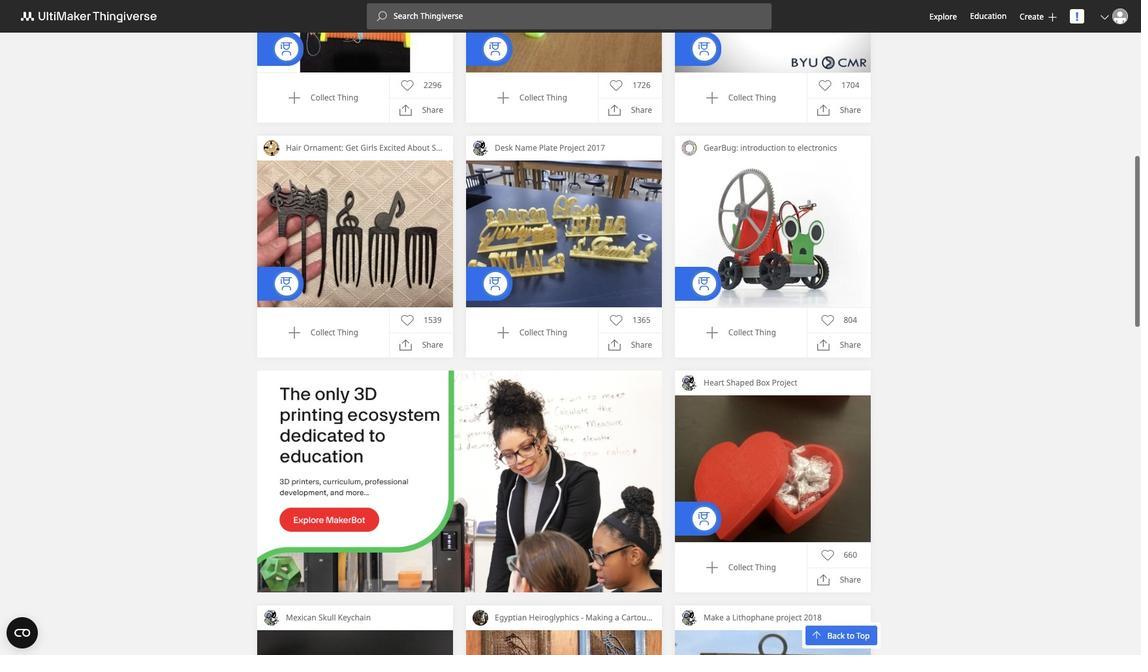 Task type: locate. For each thing, give the bounding box(es) containing it.
make a lithophane project 2018 link
[[697, 601, 871, 625]]

share for 2296
[[422, 99, 443, 110]]

project
[[560, 137, 585, 148], [772, 372, 798, 383]]

name
[[515, 137, 537, 148]]

share down 804 on the top
[[840, 334, 861, 346]]

collect thing for 1704
[[728, 87, 776, 98]]

1 horizontal spatial to
[[847, 630, 855, 641]]

share for 1704
[[840, 99, 861, 110]]

share for 1365
[[631, 334, 652, 346]]

like image left 1726
[[610, 74, 623, 87]]

hair ornament: get girls excited about stem! link
[[279, 131, 454, 155]]

share image
[[608, 99, 621, 112], [817, 99, 830, 112], [399, 334, 412, 347], [608, 334, 621, 347], [817, 334, 830, 347]]

project inside desk name plate project 2017 link
[[560, 137, 585, 148]]

like image for 804
[[821, 309, 834, 322]]

1 vertical spatial to
[[847, 630, 855, 641]]

gearbug: introduction to electronics link
[[697, 131, 871, 155]]

hair
[[286, 137, 301, 148]]

share image down "1726" link
[[608, 99, 621, 112]]

2296
[[424, 74, 442, 85]]

share link down 660 link
[[817, 569, 861, 582]]

share down 1539
[[422, 334, 443, 346]]

project inside heart shaped box project link
[[772, 372, 798, 383]]

collect thing for 1365
[[520, 322, 567, 333]]

1 vertical spatial project
[[772, 372, 798, 383]]

make card image
[[257, 0, 453, 67], [466, 0, 662, 67], [675, 0, 871, 67], [257, 155, 453, 302], [466, 155, 662, 302], [675, 155, 871, 302], [675, 390, 871, 537], [257, 625, 453, 655], [466, 625, 662, 655], [675, 625, 871, 655]]

avatar image left "gearbug:"
[[682, 135, 697, 151]]

share down 660
[[840, 569, 861, 581]]

a right the make
[[726, 607, 730, 618]]

collect thing link for 1704
[[706, 86, 776, 99]]

share link for 2296
[[399, 99, 443, 112]]

back
[[827, 630, 845, 641]]

share down 1365
[[631, 334, 652, 346]]

share image for 2296
[[399, 99, 412, 112]]

share link down 804 link
[[817, 334, 861, 347]]

0 vertical spatial share image
[[399, 99, 412, 112]]

share
[[422, 99, 443, 110], [631, 99, 652, 110], [840, 99, 861, 110], [422, 334, 443, 346], [631, 334, 652, 346], [840, 334, 861, 346], [840, 569, 861, 581]]

box
[[756, 372, 770, 383]]

1726
[[633, 74, 651, 85]]

collect for 1539
[[311, 322, 335, 333]]

thing for 804
[[755, 322, 776, 333]]

1704 link
[[819, 74, 860, 87]]

share image for 804
[[817, 334, 830, 347]]

1 horizontal spatial share image
[[817, 569, 830, 582]]

share link down the 1539 link
[[399, 334, 443, 347]]

search control image
[[377, 11, 387, 22]]

lithophane
[[732, 607, 774, 618]]

ornament:
[[303, 137, 344, 148]]

share image down 2296 link
[[399, 99, 412, 112]]

1 vertical spatial share image
[[817, 569, 830, 582]]

2296 link
[[401, 74, 442, 87]]

thing for 1365
[[546, 322, 567, 333]]

like image
[[401, 74, 414, 87], [610, 74, 623, 87], [610, 309, 623, 322], [821, 309, 834, 322], [821, 544, 834, 557]]

like image left 804 on the top
[[821, 309, 834, 322]]

collect thing link for 1365
[[497, 321, 567, 334]]

0 horizontal spatial like image
[[401, 309, 414, 322]]

collect thing
[[311, 87, 358, 98], [520, 87, 567, 98], [728, 87, 776, 98], [311, 322, 358, 333], [520, 322, 567, 333], [728, 322, 776, 333], [728, 557, 776, 568]]

a
[[615, 607, 619, 618], [726, 607, 730, 618]]

avatar image left hair
[[264, 135, 279, 151]]

thing
[[337, 87, 358, 98], [546, 87, 567, 98], [755, 87, 776, 98], [337, 322, 358, 333], [546, 322, 567, 333], [755, 322, 776, 333], [755, 557, 776, 568]]

collect thing for 1539
[[311, 322, 358, 333]]

collect thing link for 660
[[706, 556, 776, 569]]

!
[[1076, 8, 1079, 24]]

0 vertical spatial like image
[[819, 74, 832, 87]]

to left the electronics
[[788, 137, 795, 148]]

collect thing for 660
[[728, 557, 776, 568]]

share link down "1726" link
[[608, 99, 652, 112]]

hair ornament: get girls excited about stem!
[[286, 137, 454, 148]]

thing for 660
[[755, 557, 776, 568]]

0 vertical spatial to
[[788, 137, 795, 148]]

avatar image left mexican
[[264, 605, 279, 621]]

avatar image for egyptian heiroglyphics - making a cartouche
[[473, 605, 488, 621]]

share image down 1704 link
[[817, 99, 830, 112]]

avatar image left desk
[[473, 135, 488, 151]]

to left top
[[847, 630, 855, 641]]

share image down 660 link
[[817, 569, 830, 582]]

like image left 1365
[[610, 309, 623, 322]]

share for 804
[[840, 334, 861, 346]]

project for plate
[[560, 137, 585, 148]]

share for 660
[[840, 569, 861, 581]]

project left 2017
[[560, 137, 585, 148]]

like image left 1539
[[401, 309, 414, 322]]

share image for 1704
[[817, 99, 830, 112]]

thing for 1726
[[546, 87, 567, 98]]

1 horizontal spatial project
[[772, 372, 798, 383]]

0 vertical spatial project
[[560, 137, 585, 148]]

660
[[844, 544, 857, 555]]

avatar image left egyptian on the bottom of page
[[473, 605, 488, 621]]

skull
[[319, 607, 336, 618]]

collect for 804
[[728, 322, 753, 333]]

collect for 660
[[728, 557, 753, 568]]

egyptian heiroglyphics - making a cartouche link
[[488, 601, 662, 625]]

about
[[408, 137, 430, 148]]

get
[[346, 137, 359, 148]]

-
[[581, 607, 584, 618]]

share image for 1365
[[608, 334, 621, 347]]

open widget image
[[7, 618, 38, 649]]

804
[[844, 309, 857, 320]]

0 horizontal spatial project
[[560, 137, 585, 148]]

like image
[[819, 74, 832, 87], [401, 309, 414, 322]]

explore
[[930, 11, 957, 22]]

share image down 1365 link
[[608, 334, 621, 347]]

heart
[[704, 372, 724, 383]]

0 horizontal spatial share image
[[399, 99, 412, 112]]

collect
[[311, 87, 335, 98], [520, 87, 544, 98], [728, 87, 753, 98], [311, 322, 335, 333], [520, 322, 544, 333], [728, 322, 753, 333], [728, 557, 753, 568]]

0 horizontal spatial a
[[615, 607, 619, 618]]

thing for 1704
[[755, 87, 776, 98]]

share link down 2296 link
[[399, 99, 443, 112]]

like image left 1704
[[819, 74, 832, 87]]

collect thing link
[[288, 86, 358, 99], [497, 86, 567, 99], [706, 86, 776, 99], [288, 321, 358, 334], [497, 321, 567, 334], [706, 321, 776, 334], [706, 556, 776, 569]]

share link down 1704 link
[[817, 99, 861, 112]]

1365 link
[[610, 309, 651, 322]]

like image left 660
[[821, 544, 834, 557]]

add to collection image
[[706, 321, 719, 334]]

1 horizontal spatial a
[[726, 607, 730, 618]]

share image
[[399, 99, 412, 112], [817, 569, 830, 582]]

660 link
[[821, 544, 857, 557]]

add to collection image
[[288, 86, 301, 99], [497, 86, 510, 99], [706, 86, 719, 99], [288, 321, 301, 334], [497, 321, 510, 334], [706, 556, 719, 569]]

make card image for desk name plate project 2017
[[466, 155, 662, 302]]

avatar image
[[1112, 8, 1128, 24], [264, 135, 279, 151], [473, 135, 488, 151], [682, 135, 697, 151], [682, 370, 697, 386], [264, 605, 279, 621], [473, 605, 488, 621], [682, 605, 697, 621]]

education
[[970, 10, 1007, 22]]

share link
[[399, 99, 443, 112], [608, 99, 652, 112], [817, 99, 861, 112], [399, 334, 443, 347], [608, 334, 652, 347], [817, 334, 861, 347], [817, 569, 861, 582]]

share image down 804 link
[[817, 334, 830, 347]]

add to collection image for 2296
[[288, 86, 301, 99]]

1 horizontal spatial like image
[[819, 74, 832, 87]]

avatar image left heart
[[682, 370, 697, 386]]

1539
[[424, 309, 442, 320]]

0 horizontal spatial to
[[788, 137, 795, 148]]

avatar image for hair ornament: get girls excited about stem!
[[264, 135, 279, 151]]

gearbug:
[[704, 137, 738, 148]]

1 vertical spatial like image
[[401, 309, 414, 322]]

like image left 2296 at the top of the page
[[401, 74, 414, 87]]

share link for 1704
[[817, 99, 861, 112]]

avatar image left the make
[[682, 605, 697, 621]]

share down 1704
[[840, 99, 861, 110]]

egyptian heiroglyphics - making a cartouche
[[495, 607, 660, 618]]

a right making
[[615, 607, 619, 618]]

share link down 1365 link
[[608, 334, 652, 347]]

1704
[[842, 74, 860, 85]]

like image for 2296
[[401, 74, 414, 87]]

share image down the 1539 link
[[399, 334, 412, 347]]

share down 1726
[[631, 99, 652, 110]]

collect thing for 2296
[[311, 87, 358, 98]]

girls
[[361, 137, 377, 148]]

avatar image for gearbug: introduction to electronics
[[682, 135, 697, 151]]

project right box
[[772, 372, 798, 383]]

to
[[788, 137, 795, 148], [847, 630, 855, 641]]

share down 2296 at the top of the page
[[422, 99, 443, 110]]



Task type: describe. For each thing, give the bounding box(es) containing it.
like image for 1704
[[819, 74, 832, 87]]

create button
[[1020, 11, 1057, 22]]

plusicon image
[[1048, 13, 1057, 21]]

plate
[[539, 137, 558, 148]]

heart shaped box project
[[704, 372, 798, 383]]

cartouche
[[621, 607, 660, 618]]

project
[[776, 607, 802, 618]]

2017
[[587, 137, 605, 148]]

thing for 1539
[[337, 322, 358, 333]]

back to top
[[827, 630, 870, 641]]

share link for 660
[[817, 569, 861, 582]]

add to collection image for 660
[[706, 556, 719, 569]]

collect thing link for 804
[[706, 321, 776, 334]]

avatar image for mexican skull keychain
[[264, 605, 279, 621]]

804 link
[[821, 309, 857, 322]]

collect thing for 1726
[[520, 87, 567, 98]]

make card image for make a lithophane project 2018
[[675, 625, 871, 655]]

mexican skull keychain link
[[279, 601, 453, 625]]

making
[[586, 607, 613, 618]]

desk
[[495, 137, 513, 148]]

make card image for heart shaped box project
[[675, 390, 871, 537]]

share link for 804
[[817, 334, 861, 347]]

share link for 1539
[[399, 334, 443, 347]]

excited
[[379, 137, 406, 148]]

stem!
[[432, 137, 454, 148]]

Search Thingiverse text field
[[387, 11, 772, 22]]

collect thing link for 1539
[[288, 321, 358, 334]]

make card image for egyptian heiroglyphics - making a cartouche
[[466, 625, 662, 655]]

like image for 1539
[[401, 309, 414, 322]]

1 a from the left
[[615, 607, 619, 618]]

introduction
[[740, 137, 786, 148]]

create
[[1020, 11, 1044, 22]]

! link
[[1070, 8, 1084, 24]]

2018
[[804, 607, 822, 618]]

explore button
[[930, 11, 957, 22]]

avatar image for make a lithophane project 2018
[[682, 605, 697, 621]]

avatar image for heart shaped box project
[[682, 370, 697, 386]]

share for 1539
[[422, 334, 443, 346]]

make card image for hair ornament: get girls excited about stem!
[[257, 155, 453, 302]]

add to collection image for 1704
[[706, 86, 719, 99]]

desk name plate project 2017 link
[[488, 131, 662, 155]]

top
[[857, 630, 870, 641]]

1365
[[633, 309, 651, 320]]

collect thing for 804
[[728, 322, 776, 333]]

make card image for mexican skull keychain
[[257, 625, 453, 655]]

make
[[704, 607, 724, 618]]

avatar image for desk name plate project 2017
[[473, 135, 488, 151]]

mexican
[[286, 607, 316, 618]]

like image for 1365
[[610, 309, 623, 322]]

keychain
[[338, 607, 371, 618]]

make a lithophane project 2018
[[704, 607, 822, 618]]

share for 1726
[[631, 99, 652, 110]]

heiroglyphics
[[529, 607, 579, 618]]

2 a from the left
[[726, 607, 730, 618]]

project for box
[[772, 372, 798, 383]]

scrollupicon image
[[813, 630, 821, 639]]

add to collection image for 1539
[[288, 321, 301, 334]]

thing for 2296
[[337, 87, 358, 98]]

1726 link
[[610, 74, 651, 87]]

to inside button
[[847, 630, 855, 641]]

egyptian
[[495, 607, 527, 618]]

collect for 1726
[[520, 87, 544, 98]]

share image for 660
[[817, 569, 830, 582]]

electronics
[[797, 137, 837, 148]]

back to top button
[[806, 626, 877, 646]]

add to collection image for 1365
[[497, 321, 510, 334]]

desk name plate project 2017
[[495, 137, 605, 148]]

collect for 1704
[[728, 87, 753, 98]]

collect for 2296
[[311, 87, 335, 98]]

share link for 1365
[[608, 334, 652, 347]]

add to collection image for 1726
[[497, 86, 510, 99]]

like image for 660
[[821, 544, 834, 557]]

collect thing link for 1726
[[497, 86, 567, 99]]

gearbug: introduction to electronics
[[704, 137, 837, 148]]

share image for 1726
[[608, 99, 621, 112]]

mexican skull keychain
[[286, 607, 371, 618]]

avatar image right the ! link
[[1112, 8, 1128, 24]]

share image for 1539
[[399, 334, 412, 347]]

1539 link
[[401, 309, 442, 322]]

collect thing link for 2296
[[288, 86, 358, 99]]

collect for 1365
[[520, 322, 544, 333]]

heart shaped box project link
[[697, 366, 871, 390]]

makerbot logo image
[[13, 8, 172, 24]]

education link
[[970, 9, 1007, 24]]

make card image for gearbug: introduction to electronics
[[675, 155, 871, 302]]

shaped
[[727, 372, 754, 383]]

like image for 1726
[[610, 74, 623, 87]]

share link for 1726
[[608, 99, 652, 112]]



Task type: vqa. For each thing, say whether or not it's contained in the screenshot.
Add for Add Other Details
no



